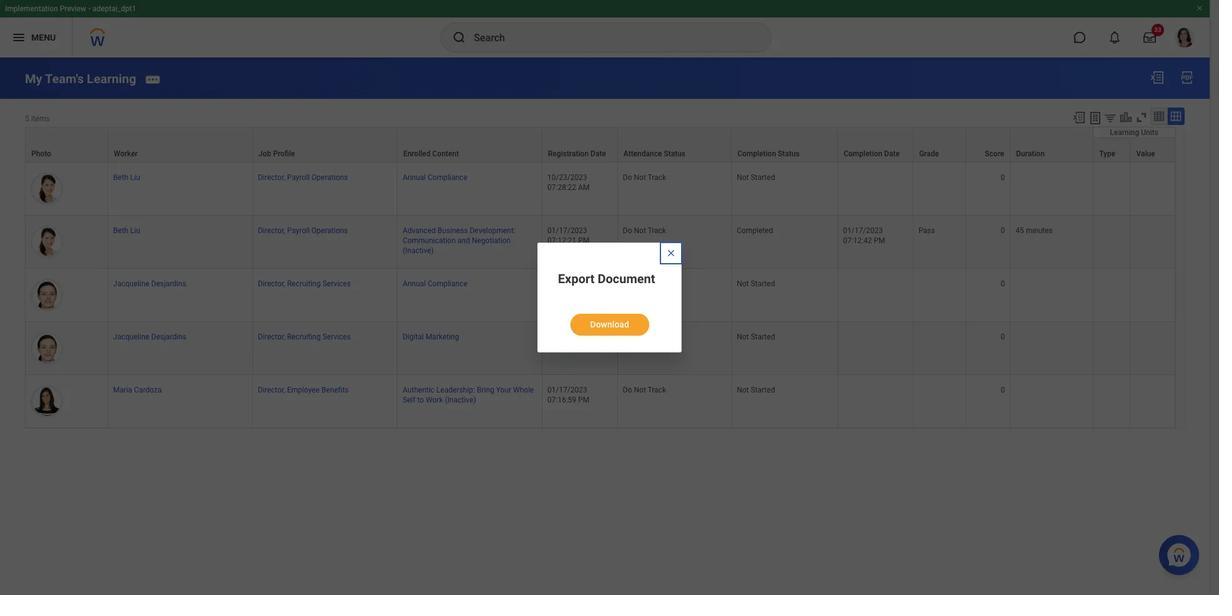 Task type: vqa. For each thing, say whether or not it's contained in the screenshot.


Task type: describe. For each thing, give the bounding box(es) containing it.
beth liu link for annual
[[113, 171, 140, 182]]

close environment banner image
[[1196, 4, 1204, 12]]

toolbar inside my team's learning main content
[[1067, 107, 1185, 127]]

minutes
[[1026, 226, 1053, 235]]

notifications large image
[[1109, 31, 1121, 44]]

export to worksheets image
[[1088, 110, 1103, 125]]

07:14:21
[[548, 343, 576, 351]]

director, for director, employee benefits link
[[258, 386, 285, 394]]

pm for 01/17/2023 07:16:59 pm
[[578, 396, 590, 405]]

beth liu for annual
[[113, 173, 140, 182]]

do not track element for authentic leadership: bring your whole self to work (inactive) "link"
[[623, 383, 666, 394]]

started for authentic leadership: bring your whole self to work (inactive) "link" do not track element
[[751, 386, 775, 394]]

benefits
[[322, 386, 349, 394]]

do for do not track element for 'annual compliance' link associated with director, recruiting services
[[623, 279, 632, 288]]

implementation preview -   adeptai_dpt1
[[5, 4, 136, 13]]

bring
[[477, 386, 494, 394]]

do not track for advanced business development: communication and negotiation (inactive) link
[[623, 226, 666, 235]]

annual compliance link for director, payroll operations
[[403, 171, 468, 182]]

job
[[259, 149, 271, 158]]

type button
[[1094, 138, 1130, 162]]

completion status
[[738, 149, 800, 158]]

my team's learning element
[[25, 71, 136, 86]]

2 employee's photo (jacqueline desjardins) image from the top
[[31, 332, 63, 364]]

0 for authentic leadership: bring your whole self to work (inactive) "link"
[[1001, 386, 1005, 394]]

0 for director, payroll operations's 'annual compliance' link
[[1001, 173, 1005, 182]]

1 do not track from the top
[[623, 173, 666, 182]]

do not track for digital marketing link
[[623, 333, 666, 341]]

-
[[88, 4, 91, 13]]

attendance status
[[624, 149, 686, 158]]

enrolled
[[403, 149, 431, 158]]

01/17/2023 for 07:12:42
[[843, 226, 883, 235]]

date for completion date
[[885, 149, 900, 158]]

4 row from the top
[[25, 216, 1176, 269]]

job profile button
[[253, 127, 397, 162]]

duration
[[1016, 149, 1045, 158]]

01/17/2023 07:12:42 pm
[[843, 226, 885, 245]]

development:
[[470, 226, 516, 235]]

expand/collapse chart image
[[1119, 110, 1133, 124]]

expand table image
[[1170, 110, 1183, 122]]

beth liu for advanced
[[113, 226, 140, 235]]

pass element
[[919, 224, 935, 235]]

learning units button
[[1094, 127, 1175, 137]]

employee
[[287, 386, 320, 394]]

registration date button
[[543, 127, 617, 162]]

my
[[25, 71, 42, 86]]

completed
[[737, 226, 773, 235]]

annual compliance link for director, recruiting services
[[403, 277, 468, 288]]

director, payroll operations for annual compliance
[[258, 173, 348, 182]]

liu for annual
[[130, 173, 140, 182]]

employee's photo (beth liu) image for toolbar at the right top of page inside my team's learning main content
[[31, 226, 63, 258]]

adeptai_dpt1
[[93, 4, 136, 13]]

01/17/2023 07:14:21 pm
[[548, 333, 590, 351]]

director, recruiting services for annual compliance
[[258, 279, 351, 288]]

grade button
[[914, 127, 966, 162]]

completion for completion status
[[738, 149, 776, 158]]

items
[[31, 114, 50, 123]]

annual compliance for director, payroll operations
[[403, 173, 468, 182]]

1 not started from the top
[[737, 173, 775, 182]]

leadership:
[[437, 386, 475, 394]]

to
[[417, 396, 424, 405]]

attendance status button
[[618, 127, 731, 162]]

registration date
[[548, 149, 606, 158]]

annual for director, payroll operations
[[403, 173, 426, 182]]

operations for advanced business development: communication and negotiation (inactive)
[[312, 226, 348, 235]]

started for digital marketing link's do not track element
[[751, 333, 775, 341]]

pm for 01/17/2023 07:12:42 pm
[[874, 236, 885, 245]]

10/23/2023 for director, payroll operations
[[548, 173, 587, 182]]

recruiting for annual compliance
[[287, 279, 321, 288]]

document
[[598, 271, 655, 286]]

row containing learning units
[[25, 127, 1176, 162]]

payroll for advanced business development: communication and negotiation (inactive)
[[287, 226, 310, 235]]

not started element for do not track element related to director, payroll operations's 'annual compliance' link
[[737, 171, 775, 182]]

01/17/2023 07:16:59 pm
[[548, 386, 590, 405]]

services for annual compliance
[[323, 279, 351, 288]]

do for digital marketing link's do not track element
[[623, 333, 632, 341]]

10/23/2023 07:28:22 am for services
[[548, 279, 590, 298]]

desjardins for digital
[[151, 333, 186, 341]]

45
[[1016, 226, 1024, 235]]

beth for annual compliance
[[113, 173, 128, 182]]

do not track element for director, payroll operations's 'annual compliance' link
[[623, 171, 666, 182]]

am for director, payroll operations
[[578, 183, 590, 192]]

implementation
[[5, 4, 58, 13]]

photo
[[31, 149, 51, 158]]

director, recruiting services link for digital
[[258, 330, 351, 341]]

value button
[[1131, 138, 1175, 162]]

type
[[1100, 149, 1116, 158]]

profile logan mcneil element
[[1168, 24, 1203, 51]]

director, payroll operations for advanced business development: communication and negotiation (inactive)
[[258, 226, 348, 235]]

negotiation
[[472, 236, 511, 245]]

export to excel image
[[1150, 70, 1165, 85]]

my team's learning
[[25, 71, 136, 86]]

45 minutes
[[1016, 226, 1053, 235]]

job profile
[[259, 149, 295, 158]]

learning units
[[1110, 128, 1159, 137]]

fullscreen image
[[1135, 110, 1149, 124]]

completion date button
[[838, 127, 913, 162]]

10/23/2023 for director, recruiting services
[[548, 279, 587, 288]]

date for registration date
[[591, 149, 606, 158]]

not started element for digital marketing link's do not track element
[[737, 330, 775, 341]]

07:12:21
[[548, 236, 576, 245]]

3 not started from the top
[[737, 333, 775, 341]]

not started element for do not track element for 'annual compliance' link associated with director, recruiting services
[[737, 277, 775, 288]]

started for do not track element for 'annual compliance' link associated with director, recruiting services
[[751, 279, 775, 288]]

enrolled content
[[403, 149, 459, 158]]

authentic leadership: bring your whole self to work (inactive) link
[[403, 383, 534, 405]]

3 do not track from the top
[[623, 279, 666, 288]]

score
[[985, 149, 1005, 158]]

duration button
[[1011, 127, 1093, 162]]

registration
[[548, 149, 589, 158]]

jacqueline desjardins for annual
[[113, 279, 186, 288]]

grade
[[919, 149, 939, 158]]

maria cardoza
[[113, 386, 162, 394]]

do not track element for advanced business development: communication and negotiation (inactive) link
[[623, 224, 666, 235]]

row containing type
[[25, 137, 1176, 162]]

pass
[[919, 226, 935, 235]]

6 row from the top
[[25, 322, 1176, 375]]

business
[[438, 226, 468, 235]]

do for authentic leadership: bring your whole self to work (inactive) "link" do not track element
[[623, 386, 632, 394]]

and
[[458, 236, 470, 245]]

07:12:42
[[843, 236, 872, 245]]

track for 'annual compliance' link associated with director, recruiting services
[[648, 279, 666, 288]]

0 for 'annual compliance' link associated with director, recruiting services
[[1001, 279, 1005, 288]]

status for attendance status
[[664, 149, 686, 158]]

5
[[25, 114, 29, 123]]

do not track element for digital marketing link
[[623, 330, 666, 341]]

advanced business development: communication and negotiation (inactive)
[[403, 226, 516, 255]]

not started element for authentic leadership: bring your whole self to work (inactive) "link" do not track element
[[737, 383, 775, 394]]

0 for digital marketing link
[[1001, 333, 1005, 341]]

export document dialog
[[538, 243, 682, 353]]



Task type: locate. For each thing, give the bounding box(es) containing it.
0 vertical spatial beth liu
[[113, 173, 140, 182]]

0 vertical spatial compliance
[[428, 173, 468, 182]]

0 vertical spatial jacqueline desjardins
[[113, 279, 186, 288]]

4 director, from the top
[[258, 333, 285, 341]]

download
[[591, 319, 630, 329]]

units
[[1141, 128, 1159, 137]]

director,
[[258, 173, 285, 182], [258, 226, 285, 235], [258, 279, 285, 288], [258, 333, 285, 341], [258, 386, 285, 394]]

3 0 from the top
[[1001, 279, 1005, 288]]

1 completion from the left
[[738, 149, 776, 158]]

4 not started from the top
[[737, 386, 775, 394]]

7 row from the top
[[25, 375, 1176, 428]]

2 jacqueline desjardins link from the top
[[113, 330, 186, 341]]

do right 01/17/2023 07:16:59 pm
[[623, 386, 632, 394]]

completion date
[[844, 149, 900, 158]]

work
[[426, 396, 443, 405]]

1 vertical spatial director, payroll operations link
[[258, 224, 348, 235]]

2 track from the top
[[648, 226, 666, 235]]

do down download
[[623, 333, 632, 341]]

1 vertical spatial annual compliance
[[403, 279, 468, 288]]

1 jacqueline desjardins link from the top
[[113, 277, 186, 288]]

do up document
[[623, 226, 632, 235]]

0 vertical spatial am
[[578, 183, 590, 192]]

2 annual compliance link from the top
[[403, 277, 468, 288]]

search image
[[452, 30, 467, 45]]

download region
[[558, 304, 662, 337]]

2 operations from the top
[[312, 226, 348, 235]]

pm for 01/17/2023 07:14:21 pm
[[578, 343, 590, 351]]

recruiting
[[287, 279, 321, 288], [287, 333, 321, 341]]

jacqueline for annual compliance
[[113, 279, 149, 288]]

annual compliance link down enrolled content
[[403, 171, 468, 182]]

1 vertical spatial operations
[[312, 226, 348, 235]]

your
[[496, 386, 512, 394]]

2 compliance from the top
[[428, 279, 468, 288]]

1 vertical spatial services
[[323, 333, 351, 341]]

track for advanced business development: communication and negotiation (inactive) link
[[648, 226, 666, 235]]

2 services from the top
[[323, 333, 351, 341]]

director, recruiting services
[[258, 279, 351, 288], [258, 333, 351, 341]]

started
[[751, 173, 775, 182], [751, 279, 775, 288], [751, 333, 775, 341], [751, 386, 775, 394]]

4 track from the top
[[648, 333, 666, 341]]

0 vertical spatial director, payroll operations link
[[258, 171, 348, 182]]

1 payroll from the top
[[287, 173, 310, 182]]

1 am from the top
[[578, 183, 590, 192]]

1 vertical spatial jacqueline
[[113, 333, 149, 341]]

5 0 from the top
[[1001, 386, 1005, 394]]

completion status button
[[732, 127, 838, 162]]

1 vertical spatial (inactive)
[[445, 396, 476, 405]]

1 horizontal spatial (inactive)
[[445, 396, 476, 405]]

status inside "attendance status" popup button
[[664, 149, 686, 158]]

1 horizontal spatial learning
[[1110, 128, 1140, 137]]

do not track element
[[623, 171, 666, 182], [623, 224, 666, 235], [623, 277, 666, 288], [623, 330, 666, 341], [623, 383, 666, 394]]

director, recruiting services link
[[258, 277, 351, 288], [258, 330, 351, 341]]

1 beth liu from the top
[[113, 173, 140, 182]]

digital marketing
[[403, 333, 459, 341]]

(inactive) inside authentic leadership: bring your whole self to work (inactive)
[[445, 396, 476, 405]]

2 completion from the left
[[844, 149, 883, 158]]

5 track from the top
[[648, 386, 666, 394]]

export to excel image
[[1073, 110, 1086, 124]]

jacqueline
[[113, 279, 149, 288], [113, 333, 149, 341]]

self
[[403, 396, 416, 405]]

export
[[558, 271, 595, 286]]

jacqueline desjardins for digital
[[113, 333, 186, 341]]

2 director, recruiting services from the top
[[258, 333, 351, 341]]

0 vertical spatial employee's photo (beth liu) image
[[31, 172, 63, 205]]

0 vertical spatial jacqueline desjardins link
[[113, 277, 186, 288]]

5 do not track from the top
[[623, 386, 666, 394]]

communication
[[403, 236, 456, 245]]

2 beth from the top
[[113, 226, 128, 235]]

download button
[[571, 314, 650, 336]]

01/17/2023 inside 01/17/2023 07:16:59 pm
[[548, 386, 587, 394]]

pm right 07:12:21
[[578, 236, 590, 245]]

2 director, recruiting services link from the top
[[258, 330, 351, 341]]

pm for 01/17/2023 07:12:21 pm
[[578, 236, 590, 245]]

1 0 from the top
[[1001, 173, 1005, 182]]

01/17/2023 inside 01/17/2023 07:14:21 pm
[[548, 333, 587, 341]]

pm right the 07:12:42
[[874, 236, 885, 245]]

pm right 07:16:59
[[578, 396, 590, 405]]

attendance
[[624, 149, 662, 158]]

liu for advanced
[[130, 226, 140, 235]]

track
[[648, 173, 666, 182], [648, 226, 666, 235], [648, 279, 666, 288], [648, 333, 666, 341], [648, 386, 666, 394]]

1 desjardins from the top
[[151, 279, 186, 288]]

01/17/2023 up 07:12:21
[[548, 226, 587, 235]]

3 not started element from the top
[[737, 330, 775, 341]]

0 vertical spatial operations
[[312, 173, 348, 182]]

learning down 'expand/collapse chart' icon
[[1110, 128, 1140, 137]]

annual compliance for director, recruiting services
[[403, 279, 468, 288]]

0 vertical spatial annual
[[403, 173, 426, 182]]

do up the download region
[[623, 279, 632, 288]]

1 10/23/2023 from the top
[[548, 173, 587, 182]]

1 recruiting from the top
[[287, 279, 321, 288]]

do not track
[[623, 173, 666, 182], [623, 226, 666, 235], [623, 279, 666, 288], [623, 333, 666, 341], [623, 386, 666, 394]]

1 employee's photo (jacqueline desjardins) image from the top
[[31, 279, 63, 311]]

recruiting for digital marketing
[[287, 333, 321, 341]]

not started element
[[737, 171, 775, 182], [737, 277, 775, 288], [737, 330, 775, 341], [737, 383, 775, 394]]

2 desjardins from the top
[[151, 333, 186, 341]]

1 horizontal spatial date
[[885, 149, 900, 158]]

0 vertical spatial learning
[[87, 71, 136, 86]]

director, recruiting services link for annual
[[258, 277, 351, 288]]

learning inside popup button
[[1110, 128, 1140, 137]]

5 items
[[25, 114, 50, 123]]

0 vertical spatial director, payroll operations
[[258, 173, 348, 182]]

do
[[623, 173, 632, 182], [623, 226, 632, 235], [623, 279, 632, 288], [623, 333, 632, 341], [623, 386, 632, 394]]

0 vertical spatial (inactive)
[[403, 246, 434, 255]]

started for do not track element related to director, payroll operations's 'annual compliance' link
[[751, 173, 775, 182]]

2 07:28:22 from the top
[[548, 289, 576, 298]]

10/23/2023 down 07:12:21
[[548, 279, 587, 288]]

1 07:28:22 from the top
[[548, 183, 576, 192]]

1 annual compliance from the top
[[403, 173, 468, 182]]

implementation preview -   adeptai_dpt1 banner
[[0, 0, 1210, 58]]

1 vertical spatial beth
[[113, 226, 128, 235]]

0 vertical spatial payroll
[[287, 173, 310, 182]]

01/17/2023
[[548, 226, 587, 235], [843, 226, 883, 235], [548, 333, 587, 341], [548, 386, 587, 394]]

1 employee's photo (beth liu) image from the top
[[31, 172, 63, 205]]

director, for director, recruiting services link for annual
[[258, 279, 285, 288]]

2 recruiting from the top
[[287, 333, 321, 341]]

maria
[[113, 386, 132, 394]]

1 liu from the top
[[130, 173, 140, 182]]

completion
[[738, 149, 776, 158], [844, 149, 883, 158]]

3 do from the top
[[623, 279, 632, 288]]

3 director, from the top
[[258, 279, 285, 288]]

0 vertical spatial recruiting
[[287, 279, 321, 288]]

2 director, payroll operations link from the top
[[258, 224, 348, 235]]

do for do not track element corresponding to advanced business development: communication and negotiation (inactive) link
[[623, 226, 632, 235]]

pm inside 01/17/2023 07:12:42 pm
[[874, 236, 885, 245]]

beth liu link
[[113, 171, 140, 182], [113, 224, 140, 235]]

1 annual from the top
[[403, 173, 426, 182]]

2 started from the top
[[751, 279, 775, 288]]

1 vertical spatial 07:28:22
[[548, 289, 576, 298]]

10/23/2023 07:28:22 am
[[548, 173, 590, 192], [548, 279, 590, 298]]

1 date from the left
[[591, 149, 606, 158]]

learning
[[87, 71, 136, 86], [1110, 128, 1140, 137]]

employee's photo (beth liu) image
[[31, 172, 63, 205], [31, 226, 63, 258]]

0 vertical spatial director, recruiting services
[[258, 279, 351, 288]]

0 vertical spatial services
[[323, 279, 351, 288]]

2 10/23/2023 07:28:22 am from the top
[[548, 279, 590, 298]]

1 director, payroll operations from the top
[[258, 173, 348, 182]]

3 do not track element from the top
[[623, 277, 666, 288]]

desjardins for annual
[[151, 279, 186, 288]]

jacqueline desjardins
[[113, 279, 186, 288], [113, 333, 186, 341]]

marketing
[[426, 333, 459, 341]]

director, for director, payroll operations link corresponding to annual
[[258, 173, 285, 182]]

3 track from the top
[[648, 279, 666, 288]]

1 vertical spatial annual compliance link
[[403, 277, 468, 288]]

view printable version (pdf) image
[[1180, 70, 1195, 85]]

0 horizontal spatial learning
[[87, 71, 136, 86]]

enrolled content button
[[398, 127, 542, 162]]

pm inside 01/17/2023 07:14:21 pm
[[578, 343, 590, 351]]

beth liu link for advanced
[[113, 224, 140, 235]]

beth liu
[[113, 173, 140, 182], [113, 226, 140, 235]]

01/17/2023 up the 07:12:42
[[843, 226, 883, 235]]

2 beth liu from the top
[[113, 226, 140, 235]]

date
[[591, 149, 606, 158], [885, 149, 900, 158]]

photo button
[[26, 127, 108, 162]]

1 10/23/2023 07:28:22 am from the top
[[548, 173, 590, 192]]

1 vertical spatial liu
[[130, 226, 140, 235]]

pm right 07:14:21 in the bottom of the page
[[578, 343, 590, 351]]

1 director, recruiting services from the top
[[258, 279, 351, 288]]

0
[[1001, 173, 1005, 182], [1001, 226, 1005, 235], [1001, 279, 1005, 288], [1001, 333, 1005, 341], [1001, 386, 1005, 394]]

1 vertical spatial compliance
[[428, 279, 468, 288]]

2 jacqueline from the top
[[113, 333, 149, 341]]

close image
[[666, 248, 676, 258]]

0 horizontal spatial (inactive)
[[403, 246, 434, 255]]

2 employee's photo (beth liu) image from the top
[[31, 226, 63, 258]]

0 vertical spatial director, recruiting services link
[[258, 277, 351, 288]]

date right the registration on the left top of the page
[[591, 149, 606, 158]]

4 do from the top
[[623, 333, 632, 341]]

0 vertical spatial liu
[[130, 173, 140, 182]]

compliance
[[428, 173, 468, 182], [428, 279, 468, 288]]

do for do not track element related to director, payroll operations's 'annual compliance' link
[[623, 173, 632, 182]]

select to filter grid data image
[[1104, 111, 1118, 124]]

1 not started element from the top
[[737, 171, 775, 182]]

1 compliance from the top
[[428, 173, 468, 182]]

0 vertical spatial annual compliance
[[403, 173, 468, 182]]

jacqueline for digital marketing
[[113, 333, 149, 341]]

01/17/2023 inside 01/17/2023 07:12:42 pm
[[843, 226, 883, 235]]

row
[[25, 127, 1176, 162], [25, 137, 1176, 162], [25, 162, 1176, 216], [25, 216, 1176, 269], [25, 269, 1176, 322], [25, 322, 1176, 375], [25, 375, 1176, 428]]

2 beth liu link from the top
[[113, 224, 140, 235]]

jacqueline desjardins link for annual
[[113, 277, 186, 288]]

1 vertical spatial annual
[[403, 279, 426, 288]]

director, employee benefits
[[258, 386, 349, 394]]

(inactive) inside advanced business development: communication and negotiation (inactive)
[[403, 246, 434, 255]]

compliance for director, recruiting services
[[428, 279, 468, 288]]

2 jacqueline desjardins from the top
[[113, 333, 186, 341]]

do down attendance
[[623, 173, 632, 182]]

07:28:22 down the registration on the left top of the page
[[548, 183, 576, 192]]

01/17/2023 up 07:16:59
[[548, 386, 587, 394]]

4 not started element from the top
[[737, 383, 775, 394]]

annual compliance down enrolled content
[[403, 173, 468, 182]]

1 beth from the top
[[113, 173, 128, 182]]

advanced
[[403, 226, 436, 235]]

10/23/2023 down the registration on the left top of the page
[[548, 173, 587, 182]]

(inactive) down leadership: at the bottom of the page
[[445, 396, 476, 405]]

0 vertical spatial annual compliance link
[[403, 171, 468, 182]]

score button
[[966, 127, 1010, 162]]

worker button
[[108, 127, 252, 162]]

07:28:22
[[548, 183, 576, 192], [548, 289, 576, 298]]

01/17/2023 inside '01/17/2023 07:12:21 pm'
[[548, 226, 587, 235]]

2 annual from the top
[[403, 279, 426, 288]]

track for director, payroll operations's 'annual compliance' link
[[648, 173, 666, 182]]

completion for completion date
[[844, 149, 883, 158]]

status inside completion status popup button
[[778, 149, 800, 158]]

1 vertical spatial employee's photo (beth liu) image
[[31, 226, 63, 258]]

1 vertical spatial employee's photo (jacqueline desjardins) image
[[31, 332, 63, 364]]

employee's photo (beth liu) image for implementation preview -   adeptai_dpt1 banner
[[31, 172, 63, 205]]

digital marketing link
[[403, 330, 459, 341]]

2 not started element from the top
[[737, 277, 775, 288]]

5 do not track element from the top
[[623, 383, 666, 394]]

0 for advanced business development: communication and negotiation (inactive) link
[[1001, 226, 1005, 235]]

2 annual compliance from the top
[[403, 279, 468, 288]]

liu
[[130, 173, 140, 182], [130, 226, 140, 235]]

1 director, recruiting services link from the top
[[258, 277, 351, 288]]

jacqueline desjardins link for digital
[[113, 330, 186, 341]]

completed element
[[737, 224, 773, 235]]

10/23/2023
[[548, 173, 587, 182], [548, 279, 587, 288]]

annual compliance
[[403, 173, 468, 182], [403, 279, 468, 288]]

1 started from the top
[[751, 173, 775, 182]]

status for completion status
[[778, 149, 800, 158]]

whole
[[513, 386, 534, 394]]

director, recruiting services for digital marketing
[[258, 333, 351, 341]]

director, for digital director, recruiting services link
[[258, 333, 285, 341]]

1 director, from the top
[[258, 173, 285, 182]]

value
[[1137, 149, 1155, 158]]

1 horizontal spatial status
[[778, 149, 800, 158]]

1 row from the top
[[25, 127, 1176, 162]]

compliance down advanced business development: communication and negotiation (inactive)
[[428, 279, 468, 288]]

2 status from the left
[[778, 149, 800, 158]]

payroll
[[287, 173, 310, 182], [287, 226, 310, 235]]

am down export
[[578, 289, 590, 298]]

toolbar
[[1067, 107, 1185, 127]]

director, payroll operations link for annual
[[258, 171, 348, 182]]

0 horizontal spatial completion
[[738, 149, 776, 158]]

1 vertical spatial jacqueline desjardins link
[[113, 330, 186, 341]]

annual for director, recruiting services
[[403, 279, 426, 288]]

1 services from the top
[[323, 279, 351, 288]]

2 director, payroll operations from the top
[[258, 226, 348, 235]]

operations for annual compliance
[[312, 173, 348, 182]]

track for digital marketing link
[[648, 333, 666, 341]]

authentic leadership: bring your whole self to work (inactive)
[[403, 386, 534, 405]]

1 director, payroll operations link from the top
[[258, 171, 348, 182]]

1 vertical spatial recruiting
[[287, 333, 321, 341]]

not
[[634, 173, 646, 182], [737, 173, 749, 182], [634, 226, 646, 235], [634, 279, 646, 288], [737, 279, 749, 288], [634, 333, 646, 341], [737, 333, 749, 341], [634, 386, 646, 394], [737, 386, 749, 394]]

1 beth liu link from the top
[[113, 171, 140, 182]]

01/17/2023 for 07:16:59
[[548, 386, 587, 394]]

table image
[[1153, 110, 1166, 122]]

learning right the team's
[[87, 71, 136, 86]]

1 jacqueline desjardins from the top
[[113, 279, 186, 288]]

worker
[[114, 149, 138, 158]]

1 vertical spatial learning
[[1110, 128, 1140, 137]]

5 row from the top
[[25, 269, 1176, 322]]

01/17/2023 for 07:14:21
[[548, 333, 587, 341]]

07:16:59
[[548, 396, 576, 405]]

(inactive) down communication
[[403, 246, 434, 255]]

do not track element for 'annual compliance' link associated with director, recruiting services
[[623, 277, 666, 288]]

date left grade
[[885, 149, 900, 158]]

1 operations from the top
[[312, 173, 348, 182]]

annual compliance down communication
[[403, 279, 468, 288]]

row containing maria cardoza
[[25, 375, 1176, 428]]

do not track for authentic leadership: bring your whole self to work (inactive) "link"
[[623, 386, 666, 394]]

01/17/2023 07:12:21 pm
[[548, 226, 590, 245]]

director, employee benefits link
[[258, 383, 349, 394]]

director, payroll operations link for advanced
[[258, 224, 348, 235]]

01/17/2023 up 07:14:21 in the bottom of the page
[[548, 333, 587, 341]]

date inside popup button
[[885, 149, 900, 158]]

am down the "registration date"
[[578, 183, 590, 192]]

pm inside '01/17/2023 07:12:21 pm'
[[578, 236, 590, 245]]

compliance down content
[[428, 173, 468, 182]]

0 vertical spatial 10/23/2023 07:28:22 am
[[548, 173, 590, 192]]

2 am from the top
[[578, 289, 590, 298]]

pm inside 01/17/2023 07:16:59 pm
[[578, 396, 590, 405]]

1 vertical spatial beth liu
[[113, 226, 140, 235]]

07:28:22 for director, recruiting services
[[548, 289, 576, 298]]

1 annual compliance link from the top
[[403, 171, 468, 182]]

desjardins
[[151, 279, 186, 288], [151, 333, 186, 341]]

services
[[323, 279, 351, 288], [323, 333, 351, 341]]

0 vertical spatial beth
[[113, 173, 128, 182]]

director, for director, payroll operations link related to advanced
[[258, 226, 285, 235]]

employee's photo (jacqueline desjardins) image
[[31, 279, 63, 311], [31, 332, 63, 364]]

10/23/2023 07:28:22 am down 07:12:21
[[548, 279, 590, 298]]

services for digital marketing
[[323, 333, 351, 341]]

2 do not track from the top
[[623, 226, 666, 235]]

compliance for director, payroll operations
[[428, 173, 468, 182]]

3 row from the top
[[25, 162, 1176, 216]]

2 date from the left
[[885, 149, 900, 158]]

date inside popup button
[[591, 149, 606, 158]]

annual compliance link down communication
[[403, 277, 468, 288]]

0 vertical spatial 07:28:22
[[548, 183, 576, 192]]

4 do not track element from the top
[[623, 330, 666, 341]]

pm
[[578, 236, 590, 245], [874, 236, 885, 245], [578, 343, 590, 351], [578, 396, 590, 405]]

1 vertical spatial 10/23/2023 07:28:22 am
[[548, 279, 590, 298]]

1 vertical spatial director, payroll operations
[[258, 226, 348, 235]]

0 horizontal spatial status
[[664, 149, 686, 158]]

10/23/2023 07:28:22 am for operations
[[548, 173, 590, 192]]

01/17/2023 for 07:12:21
[[548, 226, 587, 235]]

content
[[433, 149, 459, 158]]

4 0 from the top
[[1001, 333, 1005, 341]]

maria cardoza link
[[113, 383, 162, 394]]

1 vertical spatial beth liu link
[[113, 224, 140, 235]]

1 vertical spatial director, recruiting services
[[258, 333, 351, 341]]

jacqueline desjardins link
[[113, 277, 186, 288], [113, 330, 186, 341]]

beth for advanced business development: communication and negotiation (inactive)
[[113, 226, 128, 235]]

1 vertical spatial desjardins
[[151, 333, 186, 341]]

annual down communication
[[403, 279, 426, 288]]

10/23/2023 07:28:22 am down the registration on the left top of the page
[[548, 173, 590, 192]]

authentic
[[403, 386, 435, 394]]

inbox large image
[[1144, 31, 1156, 44]]

preview
[[60, 4, 86, 13]]

0 vertical spatial beth liu link
[[113, 171, 140, 182]]

team's
[[45, 71, 84, 86]]

annual compliance link
[[403, 171, 468, 182], [403, 277, 468, 288]]

2 0 from the top
[[1001, 226, 1005, 235]]

0 horizontal spatial date
[[591, 149, 606, 158]]

1 do from the top
[[623, 173, 632, 182]]

annual down enrolled
[[403, 173, 426, 182]]

2 director, from the top
[[258, 226, 285, 235]]

digital
[[403, 333, 424, 341]]

1 vertical spatial payroll
[[287, 226, 310, 235]]

3 started from the top
[[751, 333, 775, 341]]

my team's learning main content
[[0, 58, 1210, 440]]

employee's photo (maria cardoza) image
[[31, 385, 63, 418]]

payroll for annual compliance
[[287, 173, 310, 182]]

2 do not track element from the top
[[623, 224, 666, 235]]

2 do from the top
[[623, 226, 632, 235]]

0 vertical spatial employee's photo (jacqueline desjardins) image
[[31, 279, 63, 311]]

07:28:22 for director, payroll operations
[[548, 183, 576, 192]]

cell
[[838, 162, 914, 216], [914, 162, 966, 216], [1011, 162, 1094, 216], [1094, 162, 1131, 216], [1131, 162, 1176, 216], [1094, 216, 1131, 269], [1131, 216, 1176, 269], [838, 269, 914, 322], [914, 269, 966, 322], [1011, 269, 1094, 322], [1094, 269, 1131, 322], [1131, 269, 1176, 322], [838, 322, 914, 375], [914, 322, 966, 375], [1011, 322, 1094, 375], [1094, 322, 1131, 375], [1131, 322, 1176, 375], [838, 375, 914, 428], [914, 375, 966, 428], [1011, 375, 1094, 428], [1094, 375, 1131, 428], [1131, 375, 1176, 428]]

4 do not track from the top
[[623, 333, 666, 341]]

0 vertical spatial desjardins
[[151, 279, 186, 288]]

0 vertical spatial 10/23/2023
[[548, 173, 587, 182]]

cardoza
[[134, 386, 162, 394]]

track for authentic leadership: bring your whole self to work (inactive) "link"
[[648, 386, 666, 394]]

1 horizontal spatial completion
[[844, 149, 883, 158]]

2 not started from the top
[[737, 279, 775, 288]]

1 vertical spatial director, recruiting services link
[[258, 330, 351, 341]]

am for director, recruiting services
[[578, 289, 590, 298]]

4 started from the top
[[751, 386, 775, 394]]

0 vertical spatial jacqueline
[[113, 279, 149, 288]]

1 vertical spatial 10/23/2023
[[548, 279, 587, 288]]

2 row from the top
[[25, 137, 1176, 162]]

profile
[[273, 149, 295, 158]]

1 vertical spatial jacqueline desjardins
[[113, 333, 186, 341]]

07:28:22 down export
[[548, 289, 576, 298]]

1 jacqueline from the top
[[113, 279, 149, 288]]

advanced business development: communication and negotiation (inactive) link
[[403, 224, 516, 255]]

5 do from the top
[[623, 386, 632, 394]]

export document
[[558, 271, 655, 286]]

1 vertical spatial am
[[578, 289, 590, 298]]



